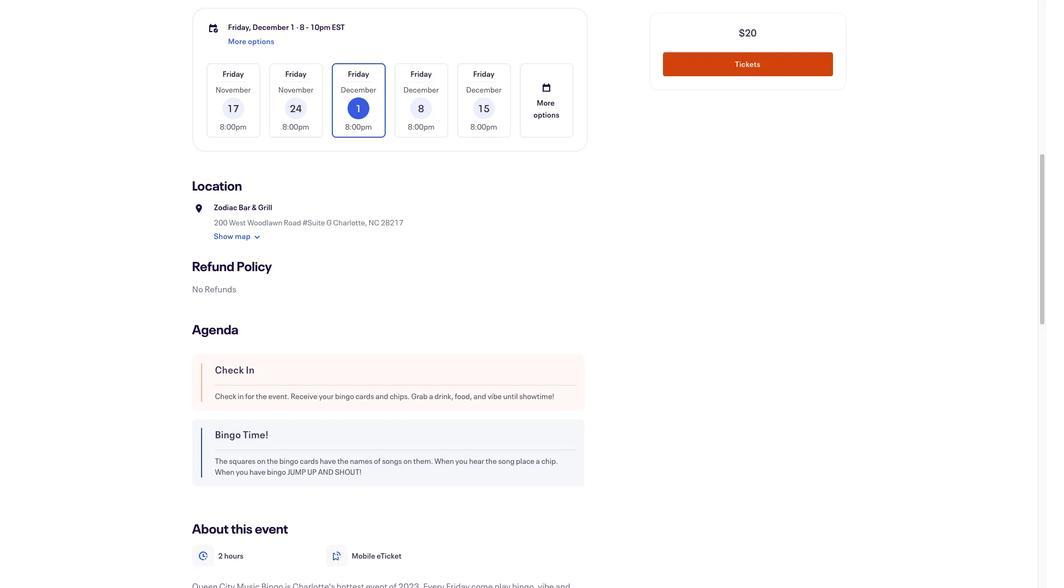 Task type: vqa. For each thing, say whether or not it's contained in the screenshot.
1st on from right
yes



Task type: locate. For each thing, give the bounding box(es) containing it.
5 8:00pm from the left
[[470, 121, 497, 132]]

friday
[[222, 69, 244, 79], [285, 69, 307, 79], [348, 69, 369, 79], [410, 69, 432, 79], [473, 69, 494, 79]]

refund policy
[[192, 258, 272, 275]]

1 8:00pm from the left
[[220, 121, 247, 132]]

more
[[228, 36, 246, 46], [537, 97, 555, 108]]

check for check in
[[215, 363, 244, 376]]

8
[[300, 22, 304, 32], [418, 102, 424, 115]]

1 horizontal spatial more options button
[[521, 64, 572, 137]]

friday, december 1 · 8 - 10pm est more options
[[228, 22, 345, 46]]

show map button
[[214, 228, 264, 246]]

a
[[429, 391, 433, 402], [536, 456, 540, 466]]

zodiac
[[214, 202, 237, 212]]

no refunds
[[192, 283, 236, 295]]

you left hear at bottom left
[[455, 456, 468, 466]]

about this event
[[192, 520, 288, 538]]

have
[[320, 456, 336, 466], [249, 467, 266, 477]]

song
[[498, 456, 515, 466]]

this
[[231, 520, 252, 538]]

when down the the
[[215, 467, 234, 477]]

friday for 1
[[348, 69, 369, 79]]

2 friday from the left
[[285, 69, 307, 79]]

5 friday from the left
[[473, 69, 494, 79]]

december
[[253, 22, 289, 32], [341, 84, 376, 95], [403, 84, 439, 95], [466, 84, 501, 95]]

bingo left jump
[[267, 467, 286, 477]]

8:00pm
[[220, 121, 247, 132], [282, 121, 309, 132], [345, 121, 372, 132], [408, 121, 435, 132], [470, 121, 497, 132]]

and
[[375, 391, 388, 402], [473, 391, 486, 402]]

0 horizontal spatial have
[[249, 467, 266, 477]]

0 horizontal spatial options
[[248, 36, 274, 46]]

when
[[434, 456, 454, 466], [215, 467, 234, 477]]

0 vertical spatial when
[[434, 456, 454, 466]]

refunds
[[205, 283, 236, 295]]

the up shout!
[[337, 456, 348, 466]]

a right grab
[[429, 391, 433, 402]]

1 inside friday, december 1 · 8 - 10pm est more options
[[290, 22, 295, 32]]

friday,
[[228, 22, 251, 32]]

0 vertical spatial 1
[[290, 22, 295, 32]]

november for 17
[[216, 84, 251, 95]]

on
[[257, 456, 265, 466], [403, 456, 412, 466]]

friday for 24
[[285, 69, 307, 79]]

a left chip.
[[536, 456, 540, 466]]

the
[[256, 391, 267, 402], [267, 456, 278, 466], [337, 456, 348, 466], [486, 456, 497, 466]]

0 horizontal spatial when
[[215, 467, 234, 477]]

0 vertical spatial have
[[320, 456, 336, 466]]

1 horizontal spatial on
[[403, 456, 412, 466]]

about
[[192, 520, 229, 538]]

1 vertical spatial options
[[534, 109, 559, 120]]

1 vertical spatial check
[[215, 391, 236, 402]]

tickets button
[[663, 52, 833, 76]]

3 friday from the left
[[348, 69, 369, 79]]

and left the vibe
[[473, 391, 486, 402]]

november up "17"
[[216, 84, 251, 95]]

1 vertical spatial cards
[[300, 456, 318, 466]]

1 check from the top
[[215, 363, 244, 376]]

0 horizontal spatial a
[[429, 391, 433, 402]]

0 horizontal spatial on
[[257, 456, 265, 466]]

0 vertical spatial cards
[[355, 391, 374, 402]]

1 horizontal spatial a
[[536, 456, 540, 466]]

1 horizontal spatial 1
[[356, 102, 362, 115]]

-
[[306, 22, 309, 32]]

1 vertical spatial 1
[[356, 102, 362, 115]]

0 horizontal spatial more
[[228, 36, 246, 46]]

policy
[[237, 258, 272, 275]]

show map
[[214, 231, 251, 241]]

you
[[455, 456, 468, 466], [236, 467, 248, 477]]

have down squares
[[249, 467, 266, 477]]

you down squares
[[236, 467, 248, 477]]

0 vertical spatial check
[[215, 363, 244, 376]]

nc
[[369, 217, 379, 228]]

november
[[216, 84, 251, 95], [278, 84, 313, 95]]

1 vertical spatial have
[[249, 467, 266, 477]]

1 vertical spatial you
[[236, 467, 248, 477]]

when right them.
[[434, 456, 454, 466]]

options inside friday, december 1 · 8 - 10pm est more options
[[248, 36, 274, 46]]

bingo
[[215, 428, 241, 441]]

hear
[[469, 456, 484, 466]]

squares
[[229, 456, 256, 466]]

a inside the squares on the bingo cards have the names of songs on them. when you hear the song place a chip. when you have bingo jump up and shout!
[[536, 456, 540, 466]]

event
[[255, 520, 288, 538]]

0 horizontal spatial and
[[375, 391, 388, 402]]

november up 24
[[278, 84, 313, 95]]

0 vertical spatial bingo
[[335, 391, 354, 402]]

have up and
[[320, 456, 336, 466]]

1 horizontal spatial november
[[278, 84, 313, 95]]

#suite
[[302, 217, 325, 228]]

on left them.
[[403, 456, 412, 466]]

on right squares
[[257, 456, 265, 466]]

2 vertical spatial bingo
[[267, 467, 286, 477]]

0 horizontal spatial cards
[[300, 456, 318, 466]]

check
[[215, 363, 244, 376], [215, 391, 236, 402]]

1 on from the left
[[257, 456, 265, 466]]

0 vertical spatial more options button
[[228, 33, 274, 50]]

1 vertical spatial more options button
[[521, 64, 572, 137]]

showtime!
[[519, 391, 554, 402]]

1 vertical spatial a
[[536, 456, 540, 466]]

options
[[248, 36, 274, 46], [534, 109, 559, 120]]

2 hours
[[218, 551, 244, 561]]

your
[[319, 391, 334, 402]]

0 horizontal spatial you
[[236, 467, 248, 477]]

1
[[290, 22, 295, 32], [356, 102, 362, 115]]

0 vertical spatial more
[[228, 36, 246, 46]]

bingo time!
[[215, 428, 268, 441]]

1 horizontal spatial cards
[[355, 391, 374, 402]]

cards
[[355, 391, 374, 402], [300, 456, 318, 466]]

1 friday from the left
[[222, 69, 244, 79]]

agenda
[[192, 321, 239, 338]]

chips.
[[390, 391, 410, 402]]

2 november from the left
[[278, 84, 313, 95]]

and left chips.
[[375, 391, 388, 402]]

the right hear at bottom left
[[486, 456, 497, 466]]

0 horizontal spatial 1
[[290, 22, 295, 32]]

1 november from the left
[[216, 84, 251, 95]]

mobile
[[352, 551, 375, 561]]

grill
[[258, 202, 272, 212]]

1 vertical spatial more
[[537, 97, 555, 108]]

in
[[246, 363, 255, 376]]

1 horizontal spatial 8
[[418, 102, 424, 115]]

10pm
[[310, 22, 330, 32]]

bingo up jump
[[279, 456, 298, 466]]

3 8:00pm from the left
[[345, 121, 372, 132]]

more options button
[[228, 33, 274, 50], [521, 64, 572, 137]]

24
[[290, 102, 302, 115]]

0 vertical spatial you
[[455, 456, 468, 466]]

17
[[227, 102, 239, 115]]

0 vertical spatial options
[[248, 36, 274, 46]]

·
[[296, 22, 298, 32]]

8:00pm for 8
[[408, 121, 435, 132]]

map
[[235, 231, 251, 241]]

the right for
[[256, 391, 267, 402]]

no
[[192, 283, 203, 295]]

more inside friday, december 1 · 8 - 10pm est more options
[[228, 36, 246, 46]]

food,
[[455, 391, 472, 402]]

1 horizontal spatial more
[[537, 97, 555, 108]]

december for 8
[[403, 84, 439, 95]]

0 vertical spatial a
[[429, 391, 433, 402]]

2 8:00pm from the left
[[282, 121, 309, 132]]

1 horizontal spatial and
[[473, 391, 486, 402]]

1 horizontal spatial you
[[455, 456, 468, 466]]

1 horizontal spatial when
[[434, 456, 454, 466]]

cards up up
[[300, 456, 318, 466]]

options inside 'button'
[[534, 109, 559, 120]]

8:00pm for 15
[[470, 121, 497, 132]]

location
[[192, 177, 242, 194]]

4 friday from the left
[[410, 69, 432, 79]]

0 horizontal spatial november
[[216, 84, 251, 95]]

2 check from the top
[[215, 391, 236, 402]]

$20
[[739, 26, 757, 39]]

cards left chips.
[[355, 391, 374, 402]]

0 vertical spatial 8
[[300, 22, 304, 32]]

0 horizontal spatial 8
[[300, 22, 304, 32]]

1 horizontal spatial options
[[534, 109, 559, 120]]

drink,
[[434, 391, 453, 402]]

bingo right your
[[335, 391, 354, 402]]

4 8:00pm from the left
[[408, 121, 435, 132]]



Task type: describe. For each thing, give the bounding box(es) containing it.
up
[[307, 467, 317, 477]]

names
[[350, 456, 373, 466]]

bar
[[239, 202, 250, 212]]

tickets
[[735, 59, 761, 69]]

2 on from the left
[[403, 456, 412, 466]]

1 vertical spatial when
[[215, 467, 234, 477]]

time!
[[243, 428, 268, 441]]

200
[[214, 217, 228, 228]]

check in for the event. receive your bingo cards and chips. grab a drink, food, and vibe until showtime!
[[215, 391, 554, 402]]

2
[[218, 551, 223, 561]]

jump
[[287, 467, 306, 477]]

december inside friday, december 1 · 8 - 10pm est more options
[[253, 22, 289, 32]]

zodiac bar & grill 200 west woodlawn road #suite g charlotte, nc 28217
[[214, 202, 404, 228]]

show
[[214, 231, 233, 241]]

receive
[[291, 391, 317, 402]]

until
[[503, 391, 518, 402]]

in
[[238, 391, 244, 402]]

shout!
[[335, 467, 361, 477]]

g
[[326, 217, 332, 228]]

them.
[[413, 456, 433, 466]]

mobile eticket
[[352, 551, 402, 561]]

check for check in for the event. receive your bingo cards and chips. grab a drink, food, and vibe until showtime!
[[215, 391, 236, 402]]

vibe
[[488, 391, 502, 402]]

the right squares
[[267, 456, 278, 466]]

west
[[229, 217, 246, 228]]

&
[[252, 202, 257, 212]]

november for 24
[[278, 84, 313, 95]]

more inside more options
[[537, 97, 555, 108]]

the
[[215, 456, 228, 466]]

8:00pm for 1
[[345, 121, 372, 132]]

eticket
[[377, 551, 402, 561]]

est
[[332, 22, 345, 32]]

2 and from the left
[[473, 391, 486, 402]]

chip.
[[541, 456, 558, 466]]

friday for 8
[[410, 69, 432, 79]]

8 inside friday, december 1 · 8 - 10pm est more options
[[300, 22, 304, 32]]

road
[[284, 217, 301, 228]]

8:00pm for 24
[[282, 121, 309, 132]]

charlotte,
[[333, 217, 367, 228]]

songs
[[382, 456, 402, 466]]

more options
[[534, 97, 559, 120]]

refund
[[192, 258, 234, 275]]

december for 1
[[341, 84, 376, 95]]

friday for 15
[[473, 69, 494, 79]]

the squares on the bingo cards have the names of songs on them. when you hear the song place a chip. when you have bingo jump up and shout!
[[215, 456, 558, 477]]

1 and from the left
[[375, 391, 388, 402]]

1 vertical spatial bingo
[[279, 456, 298, 466]]

1 vertical spatial 8
[[418, 102, 424, 115]]

and
[[318, 467, 334, 477]]

0 horizontal spatial more options button
[[228, 33, 274, 50]]

event.
[[268, 391, 289, 402]]

28217
[[381, 217, 404, 228]]

woodlawn
[[247, 217, 282, 228]]

8:00pm for 17
[[220, 121, 247, 132]]

december for 15
[[466, 84, 501, 95]]

for
[[245, 391, 254, 402]]

grab
[[411, 391, 428, 402]]

place
[[516, 456, 534, 466]]

cards inside the squares on the bingo cards have the names of songs on them. when you hear the song place a chip. when you have bingo jump up and shout!
[[300, 456, 318, 466]]

15
[[478, 102, 490, 115]]

friday for 17
[[222, 69, 244, 79]]

hours
[[224, 551, 244, 561]]

1 horizontal spatial have
[[320, 456, 336, 466]]

of
[[374, 456, 381, 466]]

check in
[[215, 363, 255, 376]]



